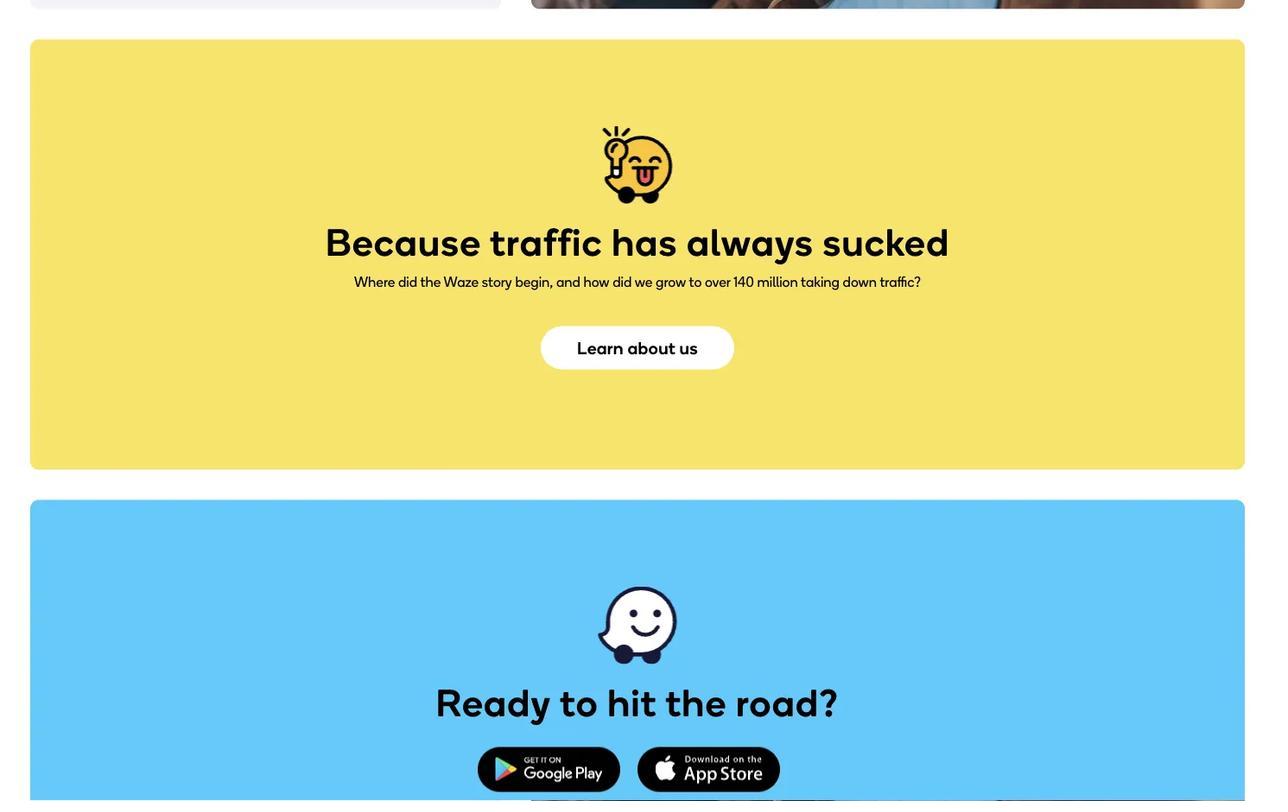 Task type: describe. For each thing, give the bounding box(es) containing it.
story
[[482, 274, 512, 290]]

always
[[687, 219, 814, 265]]

road?
[[737, 681, 840, 726]]

begin,
[[516, 274, 553, 290]]

about
[[628, 338, 676, 358]]

us
[[680, 338, 698, 358]]

looking through the drivers side window a bearded man with glasses grins widely, a women in the passengers seat is smiling while leaning forward. image
[[532, 0, 1246, 9]]

traffic
[[490, 219, 603, 265]]

2 did from the left
[[613, 274, 632, 290]]

learn
[[578, 338, 624, 358]]

waze
[[444, 274, 479, 290]]

the inside because traffic has always sucked where did the waze story begin, and how did we grow to over 140 million taking down traffic?
[[421, 274, 441, 290]]

to inside because traffic has always sucked where did the waze story begin, and how did we grow to over 140 million taking down traffic?
[[689, 274, 702, 290]]

grow
[[656, 274, 687, 290]]

1 did from the left
[[398, 274, 418, 290]]

because
[[326, 219, 482, 265]]

where
[[354, 274, 395, 290]]

sucked
[[823, 219, 950, 265]]

we
[[635, 274, 653, 290]]

1 vertical spatial the
[[666, 681, 728, 726]]



Task type: vqa. For each thing, say whether or not it's contained in the screenshot.
hit
yes



Task type: locate. For each thing, give the bounding box(es) containing it.
down
[[843, 274, 877, 290]]

1 horizontal spatial did
[[613, 274, 632, 290]]

traffic?
[[880, 274, 922, 290]]

to left hit
[[560, 681, 599, 726]]

million
[[758, 274, 799, 290]]

did left we
[[613, 274, 632, 290]]

1 horizontal spatial the
[[666, 681, 728, 726]]

has
[[612, 219, 678, 265]]

taking
[[801, 274, 840, 290]]

0 horizontal spatial to
[[560, 681, 599, 726]]

did
[[398, 274, 418, 290], [613, 274, 632, 290]]

the left waze
[[421, 274, 441, 290]]

learn about us link
[[541, 326, 735, 370]]

0 vertical spatial to
[[689, 274, 702, 290]]

the
[[421, 274, 441, 290], [666, 681, 728, 726]]

1 vertical spatial to
[[560, 681, 599, 726]]

the right hit
[[666, 681, 728, 726]]

to left over
[[689, 274, 702, 290]]

0 vertical spatial the
[[421, 274, 441, 290]]

ready to hit the road?
[[436, 681, 840, 726]]

ready
[[436, 681, 552, 726]]

and
[[557, 274, 581, 290]]

how
[[584, 274, 610, 290]]

140
[[734, 274, 755, 290]]

over
[[705, 274, 731, 290]]

to
[[689, 274, 702, 290], [560, 681, 599, 726]]

because traffic has always sucked where did the waze story begin, and how did we grow to over 140 million taking down traffic?
[[326, 219, 950, 290]]

0 horizontal spatial the
[[421, 274, 441, 290]]

1 horizontal spatial to
[[689, 274, 702, 290]]

hit
[[608, 681, 657, 726]]

learn about us
[[578, 338, 698, 358]]

0 horizontal spatial did
[[398, 274, 418, 290]]

did right the where
[[398, 274, 418, 290]]



